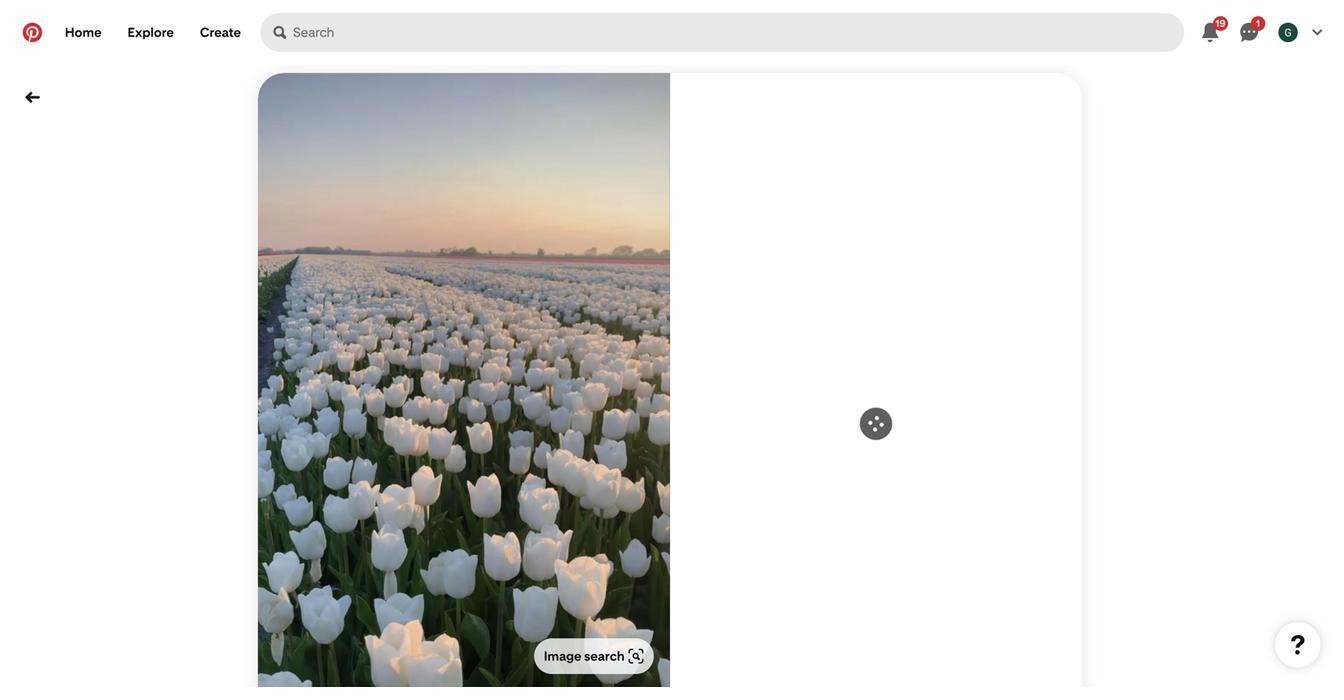 Task type: locate. For each thing, give the bounding box(es) containing it.
explore link
[[115, 13, 187, 52]]

create link
[[187, 13, 254, 52]]

image search button
[[534, 639, 654, 675]]

create
[[200, 25, 241, 40]]

image search
[[544, 649, 625, 664]]

home link
[[52, 13, 115, 52]]

19 button
[[1192, 13, 1231, 52]]

search icon image
[[274, 26, 287, 39]]

pin details loading image
[[858, 405, 896, 443]]

19
[[1216, 17, 1227, 29]]

1 button
[[1231, 13, 1270, 52]]



Task type: vqa. For each thing, say whether or not it's contained in the screenshot.
Click to shop icon
yes



Task type: describe. For each thing, give the bounding box(es) containing it.
greg robinson image
[[1279, 23, 1299, 42]]

Search text field
[[293, 13, 1185, 52]]

click to shop image
[[628, 649, 645, 665]]

1
[[1257, 17, 1261, 29]]

image
[[544, 649, 582, 664]]

home
[[65, 25, 102, 40]]

search
[[584, 649, 625, 664]]

explore
[[128, 25, 174, 40]]



